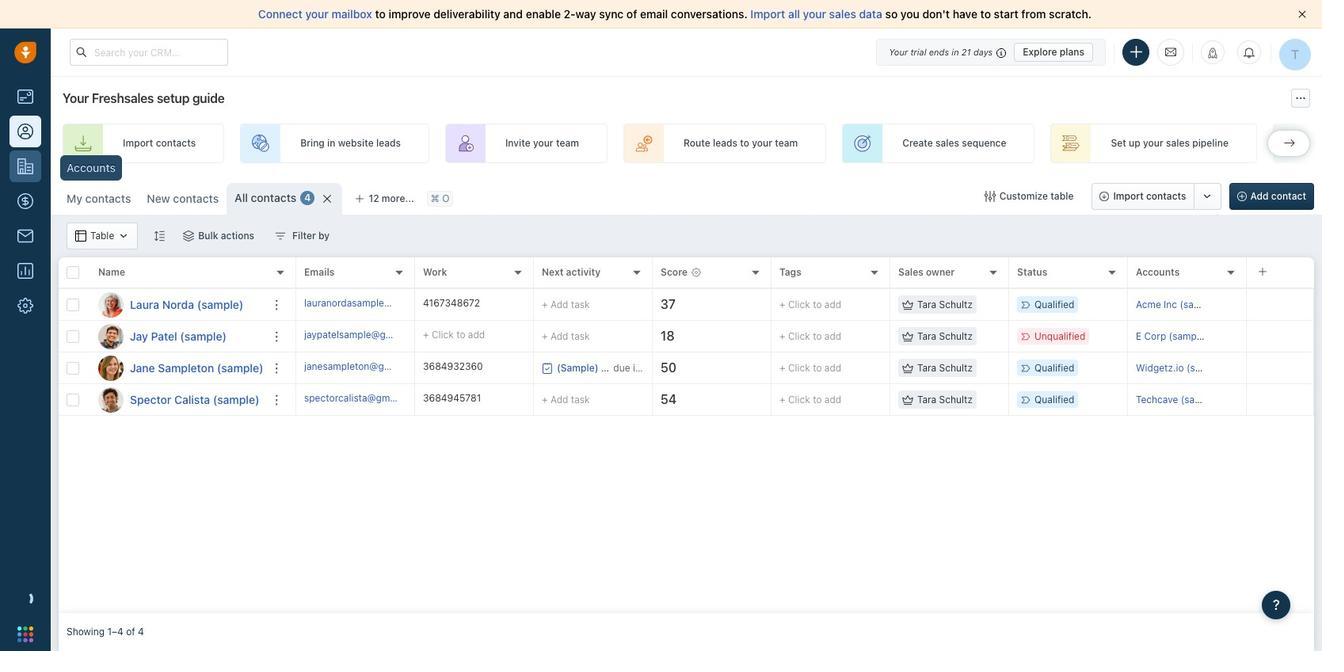 Task type: locate. For each thing, give the bounding box(es) containing it.
1 horizontal spatial import contacts
[[1114, 190, 1187, 202]]

accounts
[[1136, 267, 1180, 279]]

import contacts for import contacts link
[[123, 137, 196, 149]]

in left 21
[[952, 46, 959, 57]]

schultz for 18
[[940, 330, 973, 342]]

add
[[825, 299, 842, 311], [468, 329, 485, 341], [825, 330, 842, 342], [825, 362, 842, 374], [825, 394, 842, 406]]

my contacts button
[[59, 183, 139, 215], [67, 192, 131, 205]]

import left all
[[751, 7, 786, 21]]

sampleton
[[158, 361, 214, 374]]

3 + add task from the top
[[542, 393, 590, 405]]

add for 50
[[825, 362, 842, 374]]

4 tara schultz from the top
[[918, 394, 973, 406]]

jay
[[130, 329, 148, 343]]

2 row group from the left
[[296, 289, 1315, 416]]

data
[[859, 7, 883, 21]]

schultz for 50
[[940, 362, 973, 374]]

activity
[[566, 267, 601, 279]]

style_myh0__igzzd8unmi image
[[154, 230, 165, 241]]

4 cell from the top
[[1247, 384, 1315, 415]]

0 horizontal spatial your
[[63, 91, 89, 105]]

jane sampleton (sample)
[[130, 361, 263, 374]]

your right route
[[752, 137, 773, 149]]

leads
[[376, 137, 401, 149], [713, 137, 738, 149]]

1 horizontal spatial container_wx8msf4aqz5i3rn1 image
[[542, 363, 553, 374]]

1 horizontal spatial 4
[[305, 192, 311, 204]]

add
[[1251, 190, 1269, 202], [551, 298, 569, 310], [551, 330, 569, 342], [551, 393, 569, 405]]

1 horizontal spatial leads
[[713, 137, 738, 149]]

of right 1–4 at bottom left
[[126, 626, 135, 638]]

name column header
[[90, 258, 296, 289]]

import contacts button
[[1092, 183, 1195, 210]]

container_wx8msf4aqz5i3rn1 image inside table dropdown button
[[118, 231, 129, 242]]

(sample) up "widgetz.io (sample)" link
[[1169, 330, 1209, 342]]

sales left pipeline
[[1167, 137, 1190, 149]]

(sample) for laura norda (sample)
[[197, 298, 244, 311]]

your for your freshsales setup guide
[[63, 91, 89, 105]]

2 + add task from the top
[[542, 330, 590, 342]]

12
[[369, 193, 379, 204]]

freshworks switcher image
[[17, 627, 33, 643]]

add for 18
[[551, 330, 569, 342]]

import down the up
[[1114, 190, 1144, 202]]

0 vertical spatial qualified
[[1035, 299, 1075, 311]]

1 tara from the top
[[918, 299, 937, 311]]

press space to select this row. row containing laura norda (sample)
[[59, 289, 296, 321]]

2 qualified from the top
[[1035, 362, 1075, 374]]

bring in website leads
[[300, 137, 401, 149]]

0 horizontal spatial of
[[126, 626, 135, 638]]

pipeline
[[1193, 137, 1229, 149]]

3 task from the top
[[571, 393, 590, 405]]

1 vertical spatial in
[[327, 137, 336, 149]]

0 vertical spatial your
[[889, 46, 908, 57]]

in
[[952, 46, 959, 57], [327, 137, 336, 149]]

2 vertical spatial qualified
[[1035, 394, 1075, 406]]

4 + click to add from the top
[[780, 394, 842, 406]]

1 vertical spatial + add task
[[542, 330, 590, 342]]

37
[[661, 297, 676, 312]]

4 schultz from the top
[[940, 394, 973, 406]]

3684932360
[[423, 360, 483, 372]]

1 horizontal spatial your
[[889, 46, 908, 57]]

setup
[[157, 91, 190, 105]]

3 schultz from the top
[[940, 362, 973, 374]]

import contacts down set up your sales pipeline link
[[1114, 190, 1187, 202]]

e corp (sample)
[[1136, 330, 1209, 342]]

2 vertical spatial container_wx8msf4aqz5i3rn1 image
[[903, 394, 914, 405]]

trial
[[911, 46, 927, 57]]

0 vertical spatial task
[[571, 298, 590, 310]]

way
[[576, 7, 596, 21]]

customize
[[1000, 190, 1049, 202]]

set up your sales pipeline link
[[1051, 124, 1258, 163]]

name row
[[59, 258, 296, 289]]

1–4
[[107, 626, 123, 638]]

add for 54
[[551, 393, 569, 405]]

press space to select this row. row containing 18
[[296, 321, 1315, 353]]

click for 18
[[788, 330, 811, 342]]

table
[[90, 230, 114, 242]]

2 horizontal spatial import
[[1114, 190, 1144, 202]]

team inside invite your team link
[[556, 137, 579, 149]]

4 inside all contacts 4
[[305, 192, 311, 204]]

1 vertical spatial container_wx8msf4aqz5i3rn1 image
[[542, 363, 553, 374]]

(sample) for jay patel (sample)
[[180, 329, 227, 343]]

1 row group from the left
[[59, 289, 296, 416]]

2 tara schultz from the top
[[918, 330, 973, 342]]

0 horizontal spatial container_wx8msf4aqz5i3rn1 image
[[118, 231, 129, 242]]

container_wx8msf4aqz5i3rn1 image inside filter by button
[[275, 231, 286, 242]]

1 schultz from the top
[[940, 299, 973, 311]]

+ click to add for 37
[[780, 299, 842, 311]]

0 vertical spatial + add task
[[542, 298, 590, 310]]

schultz
[[940, 299, 973, 311], [940, 330, 973, 342], [940, 362, 973, 374], [940, 394, 973, 406]]

0 horizontal spatial import contacts
[[123, 137, 196, 149]]

1 vertical spatial qualified
[[1035, 362, 1075, 374]]

norda
[[162, 298, 194, 311]]

your right invite
[[533, 137, 554, 149]]

+ click to add
[[780, 299, 842, 311], [780, 330, 842, 342], [780, 362, 842, 374], [780, 394, 842, 406]]

2 vertical spatial import
[[1114, 190, 1144, 202]]

my
[[67, 192, 82, 205]]

press space to select this row. row containing 37
[[296, 289, 1315, 321]]

1 vertical spatial import contacts
[[1114, 190, 1187, 202]]

next activity
[[542, 267, 601, 279]]

new contacts button
[[139, 183, 227, 215], [147, 192, 219, 205]]

1 cell from the top
[[1247, 289, 1315, 320]]

showing
[[67, 626, 105, 638]]

1 tara schultz from the top
[[918, 299, 973, 311]]

2 team from the left
[[775, 137, 798, 149]]

(sample) down name column header
[[197, 298, 244, 311]]

sales left data
[[830, 7, 857, 21]]

(sample) right inc
[[1180, 299, 1220, 311]]

task
[[571, 298, 590, 310], [571, 330, 590, 342], [571, 393, 590, 405]]

jaypatelsample@gmail.com + click to add
[[304, 329, 485, 341]]

click for 50
[[788, 362, 811, 374]]

1 qualified from the top
[[1035, 299, 1075, 311]]

3 qualified from the top
[[1035, 394, 1075, 406]]

import contacts inside button
[[1114, 190, 1187, 202]]

email
[[640, 7, 668, 21]]

0 horizontal spatial sales
[[830, 7, 857, 21]]

container_wx8msf4aqz5i3rn1 image
[[985, 191, 996, 202], [75, 231, 86, 242], [183, 231, 194, 242], [275, 231, 286, 242], [903, 299, 914, 310], [903, 331, 914, 342], [903, 363, 914, 374]]

contacts right my
[[85, 192, 131, 205]]

2 + click to add from the top
[[780, 330, 842, 342]]

scratch.
[[1049, 7, 1092, 21]]

tara schultz for 37
[[918, 299, 973, 311]]

plans
[[1060, 46, 1085, 57]]

tara schultz for 54
[[918, 394, 973, 406]]

press space to select this row. row
[[59, 289, 296, 321], [296, 289, 1315, 321], [59, 321, 296, 353], [296, 321, 1315, 353], [59, 353, 296, 384], [296, 353, 1315, 384], [59, 384, 296, 416], [296, 384, 1315, 416]]

sales
[[830, 7, 857, 21], [936, 137, 960, 149], [1167, 137, 1190, 149]]

leads right website
[[376, 137, 401, 149]]

in right bring
[[327, 137, 336, 149]]

spectorcalista@gmail.com
[[304, 392, 422, 404]]

0 horizontal spatial leads
[[376, 137, 401, 149]]

next
[[542, 267, 564, 279]]

press space to select this row. row containing 54
[[296, 384, 1315, 416]]

sales right create
[[936, 137, 960, 149]]

+ click to add for 18
[[780, 330, 842, 342]]

1 vertical spatial task
[[571, 330, 590, 342]]

janesampleton@gmail.com
[[304, 360, 424, 372]]

your
[[305, 7, 329, 21], [803, 7, 827, 21], [533, 137, 554, 149], [752, 137, 773, 149], [1144, 137, 1164, 149]]

your left freshsales
[[63, 91, 89, 105]]

your left trial
[[889, 46, 908, 57]]

1 leads from the left
[[376, 137, 401, 149]]

qualified
[[1035, 299, 1075, 311], [1035, 362, 1075, 374], [1035, 394, 1075, 406]]

start
[[994, 7, 1019, 21]]

0 vertical spatial import contacts
[[123, 137, 196, 149]]

2 vertical spatial + add task
[[542, 393, 590, 405]]

o
[[442, 193, 450, 205]]

tara for 54
[[918, 394, 937, 406]]

all contacts link
[[235, 190, 297, 206]]

press space to select this row. row containing spector calista (sample)
[[59, 384, 296, 416]]

4 up filter by
[[305, 192, 311, 204]]

2 vertical spatial task
[[571, 393, 590, 405]]

1 task from the top
[[571, 298, 590, 310]]

(sample) right calista
[[213, 393, 259, 406]]

3 tara from the top
[[918, 362, 937, 374]]

container_wx8msf4aqz5i3rn1 image
[[118, 231, 129, 242], [542, 363, 553, 374], [903, 394, 914, 405]]

click
[[788, 299, 811, 311], [432, 329, 454, 341], [788, 330, 811, 342], [788, 362, 811, 374], [788, 394, 811, 406]]

2 tara from the top
[[918, 330, 937, 342]]

1 + click to add from the top
[[780, 299, 842, 311]]

2 horizontal spatial container_wx8msf4aqz5i3rn1 image
[[903, 394, 914, 405]]

row group
[[59, 289, 296, 416], [296, 289, 1315, 416]]

3 + click to add from the top
[[780, 362, 842, 374]]

click for 54
[[788, 394, 811, 406]]

2 task from the top
[[571, 330, 590, 342]]

create sales sequence link
[[843, 124, 1035, 163]]

contacts down the set up your sales pipeline
[[1147, 190, 1187, 202]]

new contacts
[[147, 192, 219, 205]]

contacts right new
[[173, 192, 219, 205]]

contacts right all
[[251, 191, 297, 204]]

1 vertical spatial your
[[63, 91, 89, 105]]

1 vertical spatial 4
[[138, 626, 144, 638]]

tara schultz for 50
[[918, 362, 973, 374]]

cell
[[1247, 289, 1315, 320], [1247, 321, 1315, 352], [1247, 353, 1315, 384], [1247, 384, 1315, 415]]

l image
[[98, 292, 124, 317]]

1 horizontal spatial import
[[751, 7, 786, 21]]

(sample) right sampleton
[[217, 361, 263, 374]]

unqualified
[[1035, 330, 1086, 342]]

row group containing 37
[[296, 289, 1315, 416]]

qualified for 54
[[1035, 394, 1075, 406]]

3 cell from the top
[[1247, 353, 1315, 384]]

1 vertical spatial of
[[126, 626, 135, 638]]

freshsales
[[92, 91, 154, 105]]

import contacts down setup
[[123, 137, 196, 149]]

set
[[1111, 137, 1127, 149]]

54
[[661, 392, 677, 407]]

import for import contacts button
[[1114, 190, 1144, 202]]

4 tara from the top
[[918, 394, 937, 406]]

+
[[542, 298, 548, 310], [780, 299, 786, 311], [423, 329, 429, 341], [542, 330, 548, 342], [780, 330, 786, 342], [780, 362, 786, 374], [542, 393, 548, 405], [780, 394, 786, 406]]

explore
[[1023, 46, 1058, 57]]

4167348672
[[423, 297, 480, 309]]

1 horizontal spatial of
[[627, 7, 637, 21]]

0 horizontal spatial in
[[327, 137, 336, 149]]

1 vertical spatial import
[[123, 137, 153, 149]]

emails
[[304, 267, 335, 279]]

of right sync
[[627, 7, 637, 21]]

18
[[661, 329, 675, 343]]

press space to select this row. row containing jay patel (sample)
[[59, 321, 296, 353]]

+ add task for 37
[[542, 298, 590, 310]]

qualified for 37
[[1035, 299, 1075, 311]]

3 tara schultz from the top
[[918, 362, 973, 374]]

1 team from the left
[[556, 137, 579, 149]]

1 + add task from the top
[[542, 298, 590, 310]]

0 horizontal spatial team
[[556, 137, 579, 149]]

import inside button
[[1114, 190, 1144, 202]]

import down your freshsales setup guide at the top left of page
[[123, 137, 153, 149]]

0 horizontal spatial import
[[123, 137, 153, 149]]

2 cell from the top
[[1247, 321, 1315, 352]]

tara schultz
[[918, 299, 973, 311], [918, 330, 973, 342], [918, 362, 973, 374], [918, 394, 973, 406]]

add contact
[[1251, 190, 1307, 202]]

4 right 1–4 at bottom left
[[138, 626, 144, 638]]

cell for 37
[[1247, 289, 1315, 320]]

row group containing laura norda (sample)
[[59, 289, 296, 416]]

schultz for 37
[[940, 299, 973, 311]]

grid
[[59, 256, 1315, 613]]

qualified for 50
[[1035, 362, 1075, 374]]

1 horizontal spatial team
[[775, 137, 798, 149]]

jane sampleton (sample) link
[[130, 360, 263, 376]]

+ click to add for 54
[[780, 394, 842, 406]]

2 schultz from the top
[[940, 330, 973, 342]]

and
[[504, 7, 523, 21]]

create sales sequence
[[903, 137, 1007, 149]]

tara
[[918, 299, 937, 311], [918, 330, 937, 342], [918, 362, 937, 374], [918, 394, 937, 406]]

1 horizontal spatial in
[[952, 46, 959, 57]]

new
[[147, 192, 170, 205]]

route
[[684, 137, 711, 149]]

filter by button
[[265, 223, 340, 250]]

your trial ends in 21 days
[[889, 46, 993, 57]]

import contacts for import contacts button
[[1114, 190, 1187, 202]]

0 vertical spatial container_wx8msf4aqz5i3rn1 image
[[118, 231, 129, 242]]

(sample) up "jane sampleton (sample)"
[[180, 329, 227, 343]]

+ add task
[[542, 298, 590, 310], [542, 330, 590, 342], [542, 393, 590, 405]]

(sample) up techcave (sample)
[[1187, 362, 1227, 374]]

0 vertical spatial 4
[[305, 192, 311, 204]]

leads right route
[[713, 137, 738, 149]]

score
[[661, 267, 688, 279]]

s image
[[98, 387, 124, 413]]

your for your trial ends in 21 days
[[889, 46, 908, 57]]



Task type: describe. For each thing, give the bounding box(es) containing it.
bulk actions
[[198, 230, 254, 242]]

tara for 50
[[918, 362, 937, 374]]

close image
[[1299, 10, 1307, 18]]

0 vertical spatial import
[[751, 7, 786, 21]]

(sample) for spector calista (sample)
[[213, 393, 259, 406]]

tags
[[780, 267, 802, 279]]

connect
[[258, 7, 303, 21]]

add for 54
[[825, 394, 842, 406]]

table
[[1051, 190, 1074, 202]]

your left mailbox
[[305, 7, 329, 21]]

widgetz.io (sample)
[[1136, 362, 1227, 374]]

you
[[901, 7, 920, 21]]

have
[[953, 7, 978, 21]]

spectorcalista@gmail.com link
[[304, 391, 422, 408]]

route leads to your team
[[684, 137, 798, 149]]

0 vertical spatial of
[[627, 7, 637, 21]]

acme inc (sample)
[[1136, 299, 1220, 311]]

tara schultz for 18
[[918, 330, 973, 342]]

(sample) for jane sampleton (sample)
[[217, 361, 263, 374]]

filter by
[[293, 230, 330, 242]]

more...
[[382, 193, 414, 204]]

press space to select this row. row containing jane sampleton (sample)
[[59, 353, 296, 384]]

21
[[962, 46, 971, 57]]

lauranordasample@gmail.com link
[[304, 296, 439, 313]]

cell for 18
[[1247, 321, 1315, 352]]

customize table
[[1000, 190, 1074, 202]]

e
[[1136, 330, 1142, 342]]

owner
[[926, 267, 955, 279]]

2-
[[564, 7, 576, 21]]

task for 54
[[571, 393, 590, 405]]

by
[[319, 230, 330, 242]]

sync
[[599, 7, 624, 21]]

table button
[[67, 223, 138, 250]]

click for 37
[[788, 299, 811, 311]]

all
[[789, 7, 800, 21]]

all
[[235, 191, 248, 204]]

import all your sales data link
[[751, 7, 886, 21]]

0 vertical spatial in
[[952, 46, 959, 57]]

status
[[1018, 267, 1048, 279]]

j image
[[98, 324, 124, 349]]

tara for 18
[[918, 330, 937, 342]]

import contacts group
[[1092, 183, 1222, 210]]

+ add task for 18
[[542, 330, 590, 342]]

container_wx8msf4aqz5i3rn1 image inside bulk actions button
[[183, 231, 194, 242]]

grid containing 37
[[59, 256, 1315, 613]]

+ add task for 54
[[542, 393, 590, 405]]

your right the up
[[1144, 137, 1164, 149]]

12 more... button
[[347, 188, 423, 210]]

website
[[338, 137, 374, 149]]

name
[[98, 267, 125, 279]]

team inside the 'route leads to your team' link
[[775, 137, 798, 149]]

techcave (sample)
[[1136, 394, 1221, 406]]

(sample) for e corp (sample)
[[1169, 330, 1209, 342]]

tara for 37
[[918, 299, 937, 311]]

contacts inside button
[[1147, 190, 1187, 202]]

cell for 54
[[1247, 384, 1315, 415]]

2 horizontal spatial sales
[[1167, 137, 1190, 149]]

calista
[[174, 393, 210, 406]]

(sample) for acme inc (sample)
[[1180, 299, 1220, 311]]

so
[[886, 7, 898, 21]]

add for 18
[[825, 330, 842, 342]]

laura norda (sample) link
[[130, 297, 244, 313]]

invite your team link
[[445, 124, 608, 163]]

container_wx8msf4aqz5i3rn1 image inside table dropdown button
[[75, 231, 86, 242]]

patel
[[151, 329, 177, 343]]

filter
[[293, 230, 316, 242]]

from
[[1022, 7, 1047, 21]]

your right all
[[803, 7, 827, 21]]

task for 18
[[571, 330, 590, 342]]

jaypatelsample@gmail.com link
[[304, 328, 426, 345]]

lauranordasample@gmail.com
[[304, 297, 439, 309]]

import for import contacts link
[[123, 137, 153, 149]]

connect your mailbox link
[[258, 7, 375, 21]]

add contact button
[[1230, 183, 1315, 210]]

e corp (sample) link
[[1136, 330, 1209, 342]]

spector calista (sample) link
[[130, 392, 259, 408]]

bring in website leads link
[[240, 124, 429, 163]]

1 horizontal spatial sales
[[936, 137, 960, 149]]

press space to select this row. row containing 50
[[296, 353, 1315, 384]]

techcave
[[1136, 394, 1179, 406]]

widgetz.io (sample) link
[[1136, 362, 1227, 374]]

add for 37
[[825, 299, 842, 311]]

Search your CRM... text field
[[70, 39, 228, 66]]

cell for 50
[[1247, 353, 1315, 384]]

customize table button
[[975, 183, 1084, 210]]

2 leads from the left
[[713, 137, 738, 149]]

contact
[[1272, 190, 1307, 202]]

contacts down setup
[[156, 137, 196, 149]]

mailbox
[[332, 7, 372, 21]]

+ click to add for 50
[[780, 362, 842, 374]]

schultz for 54
[[940, 394, 973, 406]]

actions
[[221, 230, 254, 242]]

add for 37
[[551, 298, 569, 310]]

invite your team
[[506, 137, 579, 149]]

jaypatelsample@gmail.com
[[304, 329, 426, 341]]

janesampleton@gmail.com 3684932360
[[304, 360, 483, 372]]

connect your mailbox to improve deliverability and enable 2-way sync of email conversations. import all your sales data so you don't have to start from scratch.
[[258, 7, 1092, 21]]

sequence
[[962, 137, 1007, 149]]

⌘
[[431, 193, 440, 205]]

in inside bring in website leads link
[[327, 137, 336, 149]]

acme
[[1136, 299, 1162, 311]]

laura norda (sample)
[[130, 298, 244, 311]]

all contacts 4
[[235, 191, 311, 204]]

showing 1–4 of 4
[[67, 626, 144, 638]]

sales
[[899, 267, 924, 279]]

work
[[423, 267, 447, 279]]

my contacts
[[67, 192, 131, 205]]

your freshsales setup guide
[[63, 91, 225, 105]]

up
[[1129, 137, 1141, 149]]

janesampleton@gmail.com link
[[304, 360, 424, 377]]

j image
[[98, 355, 124, 381]]

jane
[[130, 361, 155, 374]]

container_wx8msf4aqz5i3rn1 image inside customize table button
[[985, 191, 996, 202]]

enable
[[526, 7, 561, 21]]

deliverability
[[434, 7, 501, 21]]

jay patel (sample)
[[130, 329, 227, 343]]

task for 37
[[571, 298, 590, 310]]

0 horizontal spatial 4
[[138, 626, 144, 638]]

inc
[[1164, 299, 1178, 311]]

add inside button
[[1251, 190, 1269, 202]]

create
[[903, 137, 933, 149]]

corp
[[1145, 330, 1167, 342]]

(sample) down "widgetz.io (sample)" link
[[1181, 394, 1221, 406]]

ends
[[929, 46, 950, 57]]

⌘ o
[[431, 193, 450, 205]]

send email image
[[1166, 45, 1177, 59]]



Task type: vqa. For each thing, say whether or not it's contained in the screenshot.
management
no



